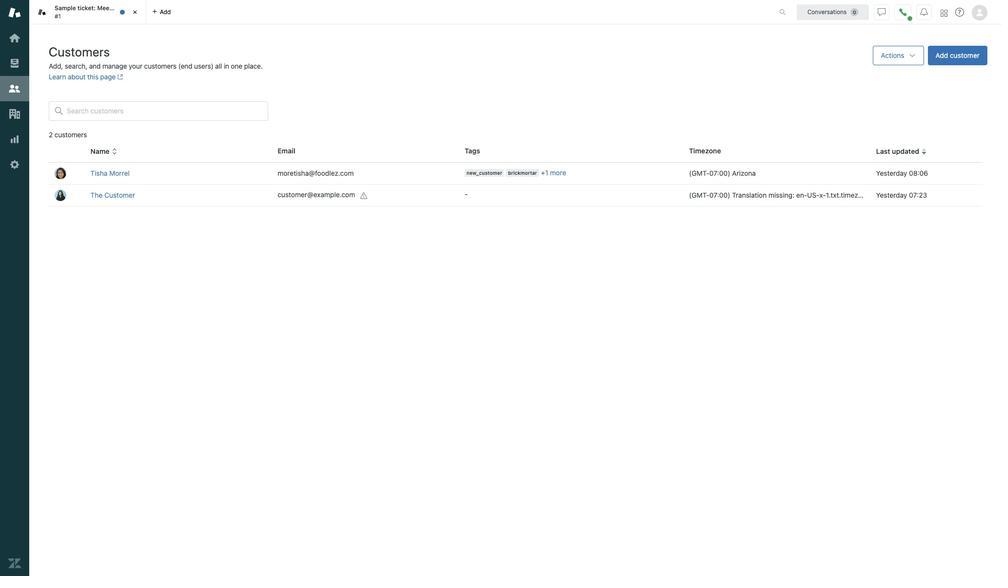 Task type: locate. For each thing, give the bounding box(es) containing it.
add
[[160, 8, 171, 15]]

1 (gmt- from the top
[[689, 169, 710, 177]]

(gmt- for (gmt-07:00) translation missing: en-us-x-1.txt.timezone.america_los_angeles
[[689, 191, 710, 199]]

07:23
[[909, 191, 927, 199]]

views image
[[8, 57, 21, 70]]

reporting image
[[8, 133, 21, 146]]

organizations image
[[8, 108, 21, 120]]

one
[[231, 62, 242, 70]]

tags
[[465, 147, 480, 155]]

last updated button
[[876, 147, 927, 156]]

0 vertical spatial customers
[[144, 62, 177, 70]]

(opens in a new tab) image
[[116, 74, 123, 80]]

+1 more button
[[541, 169, 566, 178]]

last updated
[[876, 147, 919, 156]]

(gmt-
[[689, 169, 710, 177], [689, 191, 710, 199]]

07:00) for arizona
[[710, 169, 730, 177]]

conversations
[[808, 8, 847, 15]]

tisha morrel
[[91, 169, 130, 177]]

yesterday 07:23
[[876, 191, 927, 199]]

notifications image
[[920, 8, 928, 16]]

new_customer
[[467, 170, 502, 176]]

1 vertical spatial 07:00)
[[710, 191, 730, 199]]

translation
[[732, 191, 767, 199]]

yesterday
[[876, 169, 907, 177], [876, 191, 907, 199]]

(gmt-07:00) translation missing: en-us-x-1.txt.timezone.america_los_angeles
[[689, 191, 938, 199]]

manage
[[102, 62, 127, 70]]

2 (gmt- from the top
[[689, 191, 710, 199]]

0 vertical spatial yesterday
[[876, 169, 907, 177]]

tab containing sample ticket: meet the ticket
[[29, 0, 146, 24]]

1 horizontal spatial customers
[[144, 62, 177, 70]]

07:00)
[[710, 169, 730, 177], [710, 191, 730, 199]]

add button
[[146, 0, 177, 24]]

name
[[91, 147, 110, 156]]

about
[[68, 73, 86, 81]]

1 07:00) from the top
[[710, 169, 730, 177]]

en-
[[796, 191, 807, 199]]

get help image
[[955, 8, 964, 17]]

tab
[[29, 0, 146, 24]]

yesterday for yesterday 08:06
[[876, 169, 907, 177]]

add customer button
[[928, 46, 988, 65]]

2 yesterday from the top
[[876, 191, 907, 199]]

customers
[[49, 44, 110, 59]]

your
[[129, 62, 142, 70]]

2
[[49, 131, 53, 139]]

close image
[[130, 7, 140, 17]]

(end
[[178, 62, 192, 70]]

07:00) left arizona
[[710, 169, 730, 177]]

search,
[[65, 62, 87, 70]]

0 vertical spatial (gmt-
[[689, 169, 710, 177]]

yesterday down yesterday 08:06
[[876, 191, 907, 199]]

the
[[113, 4, 123, 12]]

yesterday down last updated
[[876, 169, 907, 177]]

users)
[[194, 62, 213, 70]]

the
[[91, 191, 103, 199]]

(gmt- down "timezone" at right
[[689, 169, 710, 177]]

customer
[[104, 191, 135, 199]]

1 vertical spatial customers
[[54, 131, 87, 139]]

zendesk image
[[8, 558, 21, 570]]

yesterday for yesterday 07:23
[[876, 191, 907, 199]]

get started image
[[8, 32, 21, 44]]

1 yesterday from the top
[[876, 169, 907, 177]]

1 vertical spatial yesterday
[[876, 191, 907, 199]]

moretisha@foodlez.com
[[278, 169, 354, 177]]

tisha morrel link
[[91, 169, 130, 177]]

customers right your
[[144, 62, 177, 70]]

(gmt- for (gmt-07:00) arizona
[[689, 169, 710, 177]]

1.txt.timezone.america_los_angeles
[[826, 191, 938, 199]]

+1
[[541, 169, 548, 177]]

customers
[[144, 62, 177, 70], [54, 131, 87, 139]]

tabs tab list
[[29, 0, 769, 24]]

admin image
[[8, 158, 21, 171]]

sample
[[55, 4, 76, 12]]

07:00) for translation
[[710, 191, 730, 199]]

add,
[[49, 62, 63, 70]]

2 07:00) from the top
[[710, 191, 730, 199]]

x-
[[820, 191, 826, 199]]

1 vertical spatial (gmt-
[[689, 191, 710, 199]]

and
[[89, 62, 101, 70]]

(gmt- down (gmt-07:00) arizona
[[689, 191, 710, 199]]

customers image
[[8, 82, 21, 95]]

add
[[936, 51, 948, 59]]

zendesk support image
[[8, 6, 21, 19]]

0 vertical spatial 07:00)
[[710, 169, 730, 177]]

unverified email image
[[360, 192, 368, 200]]

07:00) down (gmt-07:00) arizona
[[710, 191, 730, 199]]

ticket:
[[77, 4, 96, 12]]

zendesk products image
[[941, 10, 948, 16]]

button displays agent's chat status as invisible. image
[[878, 8, 886, 16]]

customers right 2
[[54, 131, 87, 139]]



Task type: vqa. For each thing, say whether or not it's contained in the screenshot.
From within PRICE: FREE ENABLE AGENTS TO SEARCH, LINK, FLAG, AND CREATE ARTICLES FROM TICKETS.
no



Task type: describe. For each thing, give the bounding box(es) containing it.
us-
[[807, 191, 820, 199]]

main element
[[0, 0, 29, 577]]

the customer
[[91, 191, 135, 199]]

customer
[[950, 51, 980, 59]]

actions
[[881, 51, 905, 59]]

learn
[[49, 73, 66, 81]]

meet
[[97, 4, 112, 12]]

customer@example.com
[[278, 191, 355, 199]]

yesterday 08:06
[[876, 169, 928, 177]]

page
[[100, 73, 116, 81]]

more
[[550, 169, 566, 177]]

the customer link
[[91, 191, 135, 199]]

0 horizontal spatial customers
[[54, 131, 87, 139]]

2 customers
[[49, 131, 87, 139]]

ticket
[[124, 4, 140, 12]]

#1
[[55, 12, 61, 20]]

last
[[876, 147, 890, 156]]

timezone
[[689, 147, 721, 155]]

actions button
[[873, 46, 924, 65]]

arizona
[[732, 169, 756, 177]]

place.
[[244, 62, 263, 70]]

08:06
[[909, 169, 928, 177]]

brickmortar +1 more
[[508, 169, 566, 177]]

conversations button
[[797, 4, 869, 20]]

add customer
[[936, 51, 980, 59]]

sample ticket: meet the ticket #1
[[55, 4, 140, 20]]

learn about this page
[[49, 73, 116, 81]]

tisha
[[91, 169, 107, 177]]

in
[[224, 62, 229, 70]]

customers inside the customers add, search, and manage your customers (end users) all in one place.
[[144, 62, 177, 70]]

(gmt-07:00) arizona
[[689, 169, 756, 177]]

email
[[278, 147, 295, 155]]

customers add, search, and manage your customers (end users) all in one place.
[[49, 44, 263, 70]]

Search customers field
[[67, 107, 262, 116]]

morrel
[[109, 169, 130, 177]]

learn about this page link
[[49, 73, 123, 81]]

missing:
[[769, 191, 795, 199]]

brickmortar
[[508, 170, 537, 176]]

this
[[87, 73, 98, 81]]

-
[[465, 190, 468, 198]]

all
[[215, 62, 222, 70]]

updated
[[892, 147, 919, 156]]

name button
[[91, 147, 117, 156]]



